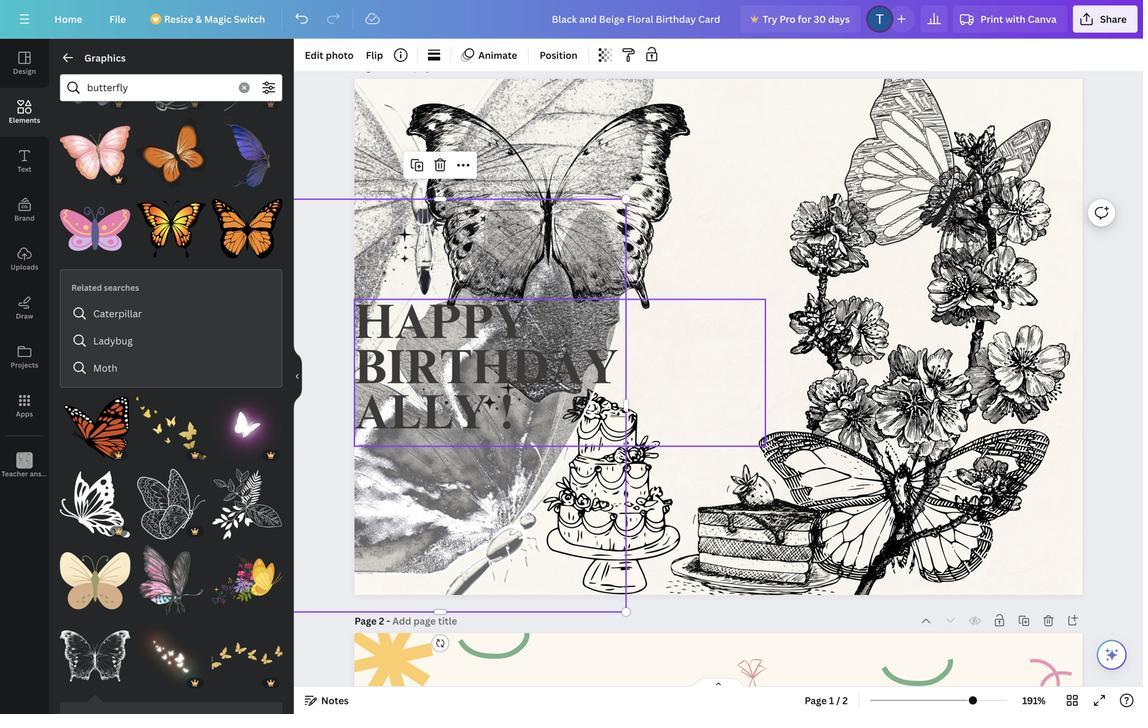 Task type: vqa. For each thing, say whether or not it's contained in the screenshot.
Brand
yes



Task type: describe. For each thing, give the bounding box(es) containing it.
brand
[[14, 214, 35, 223]]

draw
[[16, 312, 33, 321]]

butterfly watercolor insect hand painted image
[[136, 545, 206, 616]]

shimmering butterflies image
[[136, 621, 206, 692]]

show pages image
[[686, 678, 751, 689]]

keys
[[55, 470, 71, 479]]

answer
[[30, 470, 54, 479]]

;
[[24, 471, 25, 478]]

print with canva button
[[954, 5, 1068, 33]]

with
[[1006, 13, 1026, 26]]

edit
[[305, 49, 324, 62]]

blur motion butterfly image
[[212, 393, 282, 464]]

related
[[71, 282, 102, 293]]

butterfly admiral image
[[60, 393, 130, 464]]

flip button
[[361, 44, 389, 66]]

text
[[17, 165, 32, 174]]

Page title text field
[[392, 60, 458, 74]]

caterpillar button
[[66, 300, 276, 327]]

side panel tab list
[[0, 39, 71, 491]]

illustration of a butterfly image
[[136, 118, 206, 188]]

try pro for 30 days button
[[740, 5, 861, 33]]

golden butterfly image
[[212, 621, 282, 692]]

hide image
[[293, 344, 302, 409]]

teacher answer keys
[[1, 470, 71, 479]]

watercolor illustration of the blue butterfly image
[[60, 42, 130, 112]]

position button
[[534, 44, 583, 66]]

colorful organic butterfly image
[[60, 194, 130, 264]]

projects button
[[0, 333, 49, 382]]

ally
[[355, 394, 488, 443]]

share
[[1100, 13, 1127, 26]]

related searches
[[71, 282, 139, 293]]

moth button
[[66, 355, 276, 382]]

cottegecore butterfly nature elements image
[[60, 545, 130, 616]]

191%
[[1023, 695, 1046, 708]]

print
[[981, 13, 1003, 26]]

apps button
[[0, 382, 49, 431]]

magic
[[204, 13, 232, 26]]

Page title text field
[[393, 615, 459, 628]]

/
[[837, 695, 841, 708]]

&
[[196, 13, 202, 26]]

illustration of butterfly image
[[212, 194, 282, 264]]

switch
[[234, 13, 265, 26]]

position
[[540, 49, 578, 62]]

try pro for 30 days
[[763, 13, 850, 26]]

ladybug button
[[66, 327, 276, 355]]

happy
[[355, 304, 528, 352]]

ally !
[[355, 394, 514, 443]]

page 1 / 2 button
[[799, 690, 854, 712]]

text button
[[0, 137, 49, 186]]

page 1 / 2
[[805, 695, 848, 708]]

resize & magic switch button
[[142, 5, 276, 33]]

2 inside button
[[843, 695, 848, 708]]

!
[[501, 394, 514, 443]]

searches
[[104, 282, 139, 293]]

home link
[[44, 5, 93, 33]]

page for page 2
[[355, 615, 377, 628]]

0 horizontal spatial 2
[[379, 615, 384, 628]]

brand button
[[0, 186, 49, 235]]

pink watercolor butterfly image
[[60, 118, 130, 188]]

projects
[[11, 361, 38, 370]]

notes button
[[299, 690, 354, 712]]

canva
[[1028, 13, 1057, 26]]

- for page 1 -
[[386, 60, 390, 73]]



Task type: locate. For each thing, give the bounding box(es) containing it.
1 horizontal spatial 1
[[829, 695, 834, 708]]

try
[[763, 13, 778, 26]]

group
[[60, 42, 130, 112], [136, 42, 206, 112], [212, 42, 282, 112], [60, 109, 130, 188], [136, 109, 206, 188], [212, 109, 282, 188], [60, 185, 130, 264], [136, 185, 206, 264], [212, 185, 282, 264], [60, 385, 130, 464], [136, 385, 206, 464], [212, 385, 282, 464], [60, 461, 130, 540], [136, 461, 206, 540], [212, 461, 282, 540], [60, 537, 130, 616], [136, 537, 206, 616], [212, 545, 282, 616], [136, 621, 206, 692], [212, 621, 282, 692]]

print with canva
[[981, 13, 1057, 26]]

related searches list
[[66, 300, 276, 382]]

page left /
[[805, 695, 827, 708]]

page 1 -
[[355, 60, 392, 73]]

share button
[[1073, 5, 1138, 33]]

caterpillar
[[93, 307, 142, 320]]

edit photo
[[305, 49, 354, 62]]

0 vertical spatial 1
[[379, 60, 384, 73]]

191% button
[[1012, 690, 1056, 712]]

animate button
[[457, 44, 523, 66]]

vector image image
[[136, 194, 206, 264]]

design
[[13, 67, 36, 76]]

ladybug
[[93, 335, 133, 347]]

1 vertical spatial 2
[[843, 695, 848, 708]]

page right photo
[[355, 60, 377, 73]]

1 vertical spatial page
[[355, 615, 377, 628]]

design button
[[0, 39, 49, 88]]

days
[[828, 13, 850, 26]]

main menu bar
[[0, 0, 1143, 39]]

1 inside button
[[829, 695, 834, 708]]

for
[[798, 13, 812, 26]]

elements button
[[0, 88, 49, 137]]

- right flip
[[386, 60, 390, 73]]

home
[[54, 13, 82, 26]]

decorative butterfly and flowers image
[[212, 545, 282, 616]]

edit photo button
[[299, 44, 359, 66]]

30
[[814, 13, 826, 26]]

-
[[386, 60, 390, 73], [387, 615, 390, 628]]

2
[[379, 615, 384, 628], [843, 695, 848, 708]]

2 left page title text box at the left of the page
[[379, 615, 384, 628]]

1 left /
[[829, 695, 834, 708]]

uploads button
[[0, 235, 49, 284]]

- left page title text box at the left of the page
[[387, 615, 390, 628]]

teacher
[[1, 470, 28, 479]]

notes
[[321, 695, 349, 708]]

- for page 2 -
[[387, 615, 390, 628]]

animate
[[478, 49, 517, 62]]

uploads
[[11, 263, 38, 272]]

3d blue butterfly image
[[212, 118, 282, 188]]

1 for -
[[379, 60, 384, 73]]

file
[[109, 13, 126, 26]]

page left page title text box at the left of the page
[[355, 615, 377, 628]]

Search graphics search field
[[87, 75, 231, 101]]

birthday
[[355, 349, 619, 397]]

0 vertical spatial -
[[386, 60, 390, 73]]

moth
[[93, 362, 118, 375]]

0 horizontal spatial 1
[[379, 60, 384, 73]]

page inside button
[[805, 695, 827, 708]]

graphics
[[84, 51, 126, 64]]

elements
[[9, 116, 40, 125]]

2 vertical spatial page
[[805, 695, 827, 708]]

1 vertical spatial 1
[[829, 695, 834, 708]]

1 for /
[[829, 695, 834, 708]]

yellow butterfly image
[[136, 393, 206, 464]]

flip
[[366, 49, 383, 62]]

photo
[[326, 49, 354, 62]]

1 horizontal spatial 2
[[843, 695, 848, 708]]

resize & magic switch
[[164, 13, 265, 26]]

draw button
[[0, 284, 49, 333]]

pro
[[780, 13, 796, 26]]

page for page 1
[[355, 60, 377, 73]]

page 2 -
[[355, 615, 393, 628]]

2 right /
[[843, 695, 848, 708]]

resize
[[164, 13, 193, 26]]

1 vertical spatial -
[[387, 615, 390, 628]]

file button
[[99, 5, 137, 33]]

1
[[379, 60, 384, 73], [829, 695, 834, 708]]

0 vertical spatial 2
[[379, 615, 384, 628]]

Design title text field
[[541, 5, 735, 33]]

1 right photo
[[379, 60, 384, 73]]

canva assistant image
[[1104, 647, 1120, 664]]

0 vertical spatial page
[[355, 60, 377, 73]]

apps
[[16, 410, 33, 419]]

page
[[355, 60, 377, 73], [355, 615, 377, 628], [805, 695, 827, 708]]



